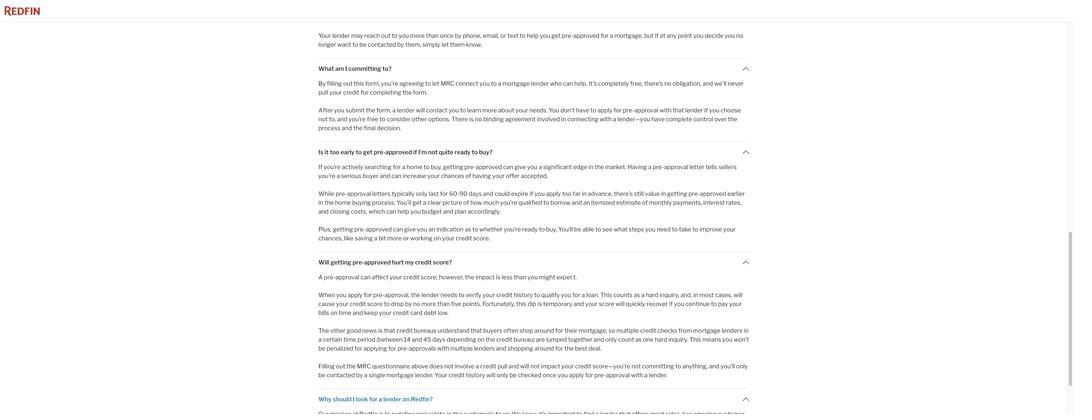 Task type: describe. For each thing, give the bounding box(es) containing it.
a inside your lender may reach out to you more than once by phone, email, or text to help you get pre-approved for a mortgage, but if at any point you decide you no longer want to be contacted by them, simply let them know.
[[610, 32, 613, 39]]

as inside when you apply for pre-approval, the lender needs to verify your credit history to qualify you for a loan. this counts as a hard inquiry, and, in most cases, will cause your credit score to drop by no more than five points. fortunately, this dip is temporary and your score will quickly recover if you continue to pay your bills on time and keep your credit card debt low.
[[634, 292, 640, 299]]

you're inside while pre-approval letters typically only last for 60-90 days and could expire if you apply too far in advance, there's still value in getting pre-approved earlier in the home buying process. you'll get a clear picture of how much you're qualified to borrow and an itemized estimate of monthly payments, interest rates, and closing costs, which can help you budget and plan accordingly.
[[500, 199, 517, 206]]

if inside your lender may reach out to you more than once by phone, email, or text to help you get pre-approved for a mortgage, but if at any point you decide you no longer want to be contacted by them, simply let them know.
[[655, 32, 659, 39]]

complete
[[666, 116, 692, 123]]

to inside if you're actively searching for a home to buy, getting pre-approved can give you a significant edge in the market. having a pre-approval letter tells sellers you're a serious buyer and can increase your chances of having your offer accepted.
[[424, 164, 430, 171]]

cause
[[318, 301, 335, 308]]

let inside your lender may reach out to you more than once by phone, email, or text to help you get pre-approved for a mortgage, but if at any point you decide you no longer want to be contacted by them, simply let them know.
[[442, 41, 449, 48]]

approved inside while pre-approval letters typically only last for 60-90 days and could expire if you apply too far in advance, there's still value in getting pre-approved earlier in the home buying process. you'll get a clear picture of how much you're qualified to borrow and an itemized estimate of monthly payments, interest rates, and closing costs, which can help you budget and plan accordingly.
[[700, 190, 726, 197]]

from
[[679, 327, 692, 334]]

rates,
[[726, 199, 742, 206]]

only left checked
[[497, 372, 508, 379]]

by left them,
[[397, 41, 404, 48]]

days inside the other good news is that credit bureaus understand that buyers often shop around for their mortgage, so multiple credit checks from mortgage lenders in a certain time period (between 14 and 45 days depending on the credit bureau) are lumped together and only count as one hard inquiry. this means you won't be penalized for applying for pre-approvals with multiple lenders and shopping around for the best deal.
[[432, 336, 445, 343]]

and right the temporary
[[574, 301, 584, 308]]

to,
[[329, 116, 336, 123]]

if inside after you submit the form, a lender will contact you to learn more about your needs. you don't have to apply for pre-approval with that lender if you choose not to, and you're free to consider other options. there is no binding agreement involved in connecting with a lender—you have complete control over the process and the final decision.
[[704, 107, 708, 114]]

this inside when you apply for pre-approval, the lender needs to verify your credit history to qualify you for a loan. this counts as a hard inquiry, and, in most cases, will cause your credit score to drop by no more than five points. fortunately, this dip is temporary and your score will quickly recover if you continue to pay your bills on time and keep your credit card debt low.
[[516, 301, 527, 308]]

will getting pre-approved hurt my credit score?
[[318, 259, 452, 266]]

interest
[[703, 199, 725, 206]]

and left the closing
[[318, 208, 329, 215]]

what
[[318, 65, 334, 72]]

you up them,
[[399, 32, 409, 39]]

approved inside plus, getting pre-approved can give you an indication as to whether you're ready to buy. you'll be able to see what steps you need to take to improve your chances, like saving a bit more or working on your credit score.
[[366, 226, 392, 233]]

a inside the other good news is that credit bureaus understand that buyers often shop around for their mortgage, so multiple credit checks from mortgage lenders in a certain time period (between 14 and 45 days depending on the credit bureau) are lumped together and only count as one hard inquiry. this means you won't be penalized for applying for pre-approvals with multiple lenders and shopping around for the best deal.
[[318, 336, 322, 343]]

to down may
[[353, 41, 358, 48]]

and left shopping on the left bottom of the page
[[496, 345, 506, 352]]

to up the form.
[[425, 80, 431, 87]]

phone,
[[463, 32, 482, 39]]

you down will getting pre-approved hurt my credit score? dropdown button
[[528, 274, 538, 281]]

recover
[[647, 301, 668, 308]]

estimate
[[616, 199, 641, 206]]

in inside when you apply for pre-approval, the lender needs to verify your credit history to qualify you for a loan. this counts as a hard inquiry, and, in most cases, will cause your credit score to drop by no more than five points. fortunately, this dip is temporary and your score will quickly recover if you continue to pay your bills on time and keep your credit card debt low.
[[694, 292, 698, 299]]

penalized
[[327, 345, 353, 352]]

can inside while pre-approval letters typically only last for 60-90 days and could expire if you apply too far in advance, there's still value in getting pre-approved earlier in the home buying process. you'll get a clear picture of how much you're qualified to borrow and an itemized estimate of monthly payments, interest rates, and closing costs, which can help you budget and plan accordingly.
[[386, 208, 396, 215]]

and up the much
[[483, 190, 494, 197]]

a inside while pre-approval letters typically only last for 60-90 days and could expire if you apply too far in advance, there's still value in getting pre-approved earlier in the home buying process. you'll get a clear picture of how much you're qualified to borrow and an itemized estimate of monthly payments, interest rates, and closing costs, which can help you budget and plan accordingly.
[[423, 199, 426, 206]]

your down buy,
[[428, 173, 440, 180]]

help inside your lender may reach out to you more than once by phone, email, or text to help you get pre-approved for a mortgage, but if at any point you decide you no longer want to be contacted by them, simply let them know.
[[527, 32, 539, 39]]

a inside by filling out this form, you're agreeing to let mrc connect you to a mortgage lender who can help. it's completely free, there's no obligation, and we'll never pull your credit for completing the form.
[[498, 80, 501, 87]]

that inside after you submit the form, a lender will contact you to learn more about your needs. you don't have to apply for pre-approval with that lender if you choose not to, and you're free to consider other options. there is no binding agreement involved in connecting with a lender—you have complete control over the process and the final decision.
[[673, 107, 684, 114]]

approved inside your lender may reach out to you more than once by phone, email, or text to help you get pre-approved for a mortgage, but if at any point you decide you no longer want to be contacted by them, simply let them know.
[[574, 32, 600, 39]]

consider
[[387, 116, 411, 123]]

credit up 14
[[397, 327, 413, 334]]

them,
[[405, 41, 421, 48]]

to left the drop
[[384, 301, 390, 308]]

are
[[536, 336, 545, 343]]

you right text
[[540, 32, 550, 39]]

to left the pay
[[711, 301, 717, 308]]

in down while at the top
[[318, 199, 323, 206]]

be left checked
[[510, 372, 517, 379]]

depending
[[447, 336, 476, 343]]

connect
[[456, 80, 478, 87]]

having
[[628, 164, 647, 171]]

and down far
[[572, 199, 582, 206]]

not inside dropdown button
[[428, 149, 438, 156]]

approval inside if you're actively searching for a home to buy, getting pre-approved can give you a significant edge in the market. having a pre-approval letter tells sellers you're a serious buyer and can increase your chances of having your offer accepted.
[[664, 164, 688, 171]]

you're down if
[[318, 173, 335, 180]]

contacted inside filling out the mrc questionnaire above does not involve a credit pull and will not impact your credit score—you're not committing to anything, and you'll only be contacted by a single mortgage lender. your credit history will only be checked once you apply for pre-approval with a lender.
[[327, 372, 355, 379]]

questionnaire
[[372, 363, 410, 370]]

for inside your lender may reach out to you more than once by phone, email, or text to help you get pre-approved for a mortgage, but if at any point you decide you no longer want to be contacted by them, simply let them know.
[[601, 32, 609, 39]]

as inside the other good news is that credit bureaus understand that buyers often shop around for their mortgage, so multiple credit checks from mortgage lenders in a certain time period (between 14 and 45 days depending on the credit bureau) are lumped together and only count as one hard inquiry. this means you won't be penalized for applying for pre-approvals with multiple lenders and shopping around for the best deal.
[[636, 336, 642, 343]]

buy?
[[479, 149, 493, 156]]

to up there
[[460, 107, 466, 114]]

you right when
[[336, 292, 347, 299]]

to left buy? in the top left of the page
[[472, 149, 478, 156]]

contact
[[426, 107, 448, 114]]

to right text
[[520, 32, 526, 39]]

and up checked
[[509, 363, 519, 370]]

five
[[451, 301, 461, 308]]

not right score—you're
[[632, 363, 641, 370]]

of down 90
[[463, 199, 469, 206]]

it
[[325, 149, 329, 156]]

to up credit score.
[[473, 226, 478, 233]]

what
[[614, 226, 628, 233]]

clear
[[428, 199, 441, 206]]

verify
[[466, 292, 481, 299]]

to left take
[[672, 226, 678, 233]]

to up final decision.
[[380, 116, 385, 123]]

the down submit
[[353, 125, 363, 132]]

the
[[318, 327, 329, 334]]

closing
[[330, 208, 350, 215]]

give inside if you're actively searching for a home to buy, getting pre-approved can give you a significant edge in the market. having a pre-approval letter tells sellers you're a serious buyer and can increase your chances of having your offer accepted.
[[515, 164, 526, 171]]

to left buy.
[[539, 226, 545, 233]]

my
[[405, 259, 414, 266]]

after you submit the form, a lender will contact you to learn more about your needs. you don't have to apply for pre-approval with that lender if you choose not to, and you're free to consider other options. there is no binding agreement involved in connecting with a lender—you have complete control over the process and the final decision.
[[318, 107, 741, 132]]

too inside while pre-approval letters typically only last for 60-90 days and could expire if you apply too far in advance, there's still value in getting pre-approved earlier in the home buying process. you'll get a clear picture of how much you're qualified to borrow and an itemized estimate of monthly payments, interest rates, and closing costs, which can help you budget and plan accordingly.
[[562, 190, 572, 197]]

0 horizontal spatial multiple
[[451, 345, 473, 352]]

you right 'point' on the top right of the page
[[694, 32, 704, 39]]

free,
[[630, 80, 643, 87]]

your down indication
[[442, 235, 455, 242]]

lender up control
[[686, 107, 703, 114]]

checked
[[518, 372, 542, 379]]

mortgage, inside your lender may reach out to you more than once by phone, email, or text to help you get pre-approved for a mortgage, but if at any point you decide you no longer want to be contacted by them, simply let them know.
[[615, 32, 643, 39]]

the inside while pre-approval letters typically only last for 60-90 days and could expire if you apply too far in advance, there's still value in getting pre-approved earlier in the home buying process. you'll get a clear picture of how much you're qualified to borrow and an itemized estimate of monthly payments, interest rates, and closing costs, which can help you budget and plan accordingly.
[[325, 199, 334, 206]]

you left need
[[645, 226, 656, 233]]

i'm
[[418, 149, 427, 156]]

your inside filling out the mrc questionnaire above does not involve a credit pull and will not impact your credit score—you're not committing to anything, and you'll only be contacted by a single mortgage lender. your credit history will only be checked once you apply for pre-approval with a lender.
[[435, 372, 447, 379]]

1 horizontal spatial that
[[471, 327, 482, 334]]

quite
[[439, 149, 453, 156]]

your right cause
[[336, 301, 349, 308]]

you up there
[[449, 107, 459, 114]]

the inside when you apply for pre-approval, the lender needs to verify your credit history to qualify you for a loan. this counts as a hard inquiry, and, in most cases, will cause your credit score to drop by no more than five points. fortunately, this dip is temporary and your score will quickly recover if you continue to pay your bills on time and keep your credit card debt low.
[[411, 292, 420, 299]]

ready inside dropdown button
[[455, 149, 471, 156]]

to up dip
[[534, 292, 540, 299]]

and up best deal.
[[594, 336, 604, 343]]

if inside when you apply for pre-approval, the lender needs to verify your credit history to qualify you for a loan. this counts as a hard inquiry, and, in most cases, will cause your credit score to drop by no more than five points. fortunately, this dip is temporary and your score will quickly recover if you continue to pay your bills on time and keep your credit card debt low.
[[669, 301, 673, 308]]

credit up keep
[[350, 301, 366, 308]]

time inside the other good news is that credit bureaus understand that buyers often shop around for their mortgage, so multiple credit checks from mortgage lenders in a certain time period (between 14 and 45 days depending on the credit bureau) are lumped together and only count as one hard inquiry. this means you won't be penalized for applying for pre-approvals with multiple lenders and shopping around for the best deal.
[[344, 336, 356, 343]]

mortgage inside the other good news is that credit bureaus understand that buyers often shop around for their mortgage, so multiple credit checks from mortgage lenders in a certain time period (between 14 and 45 days depending on the credit bureau) are lumped together and only count as one hard inquiry. this means you won't be penalized for applying for pre-approvals with multiple lenders and shopping around for the best deal.
[[693, 327, 721, 334]]

actively
[[342, 164, 363, 171]]

bureau)
[[514, 336, 535, 343]]

point
[[678, 32, 692, 39]]

connecting
[[567, 116, 599, 123]]

a lender.
[[645, 372, 667, 379]]

can inside plus, getting pre-approved can give you an indication as to whether you're ready to buy. you'll be able to see what steps you need to take to improve your chances, like saving a bit more or working on your credit score.
[[393, 226, 403, 233]]

you're inside after you submit the form, a lender will contact you to learn more about your needs. you don't have to apply for pre-approval with that lender if you choose not to, and you're free to consider other options. there is no binding agreement involved in connecting with a lender—you have complete control over the process and the final decision.
[[349, 116, 366, 123]]

reach
[[364, 32, 380, 39]]

your right keep
[[379, 310, 392, 317]]

you up the temporary
[[561, 292, 571, 299]]

with inside filling out the mrc questionnaire above does not involve a credit pull and will not impact your credit score—you're not committing to anything, and you'll only be contacted by a single mortgage lender. your credit history will only be checked once you apply for pre-approval with a lender.
[[631, 372, 643, 379]]

credit down involve
[[449, 372, 465, 379]]

days inside while pre-approval letters typically only last for 60-90 days and could expire if you apply too far in advance, there's still value in getting pre-approved earlier in the home buying process. you'll get a clear picture of how much you're qualified to borrow and an itemized estimate of monthly payments, interest rates, and closing costs, which can help you budget and plan accordingly.
[[469, 190, 482, 197]]

0 vertical spatial lenders
[[722, 327, 743, 334]]

apply inside after you submit the form, a lender will contact you to learn more about your needs. you don't have to apply for pre-approval with that lender if you choose not to, and you're free to consider other options. there is no binding agreement involved in connecting with a lender—you have complete control over the process and the final decision.
[[598, 107, 613, 114]]

credit up the fortunately,
[[496, 292, 513, 299]]

to?
[[383, 65, 392, 72]]

credit down 'my'
[[404, 274, 420, 281]]

you up to,
[[334, 107, 344, 114]]

not up checked
[[531, 363, 540, 370]]

in up monthly
[[661, 190, 666, 197]]

and right 14
[[412, 336, 422, 343]]

is inside when you apply for pre-approval, the lender needs to verify your credit history to qualify you for a loan. this counts as a hard inquiry, and, in most cases, will cause your credit score to drop by no more than five points. fortunately, this dip is temporary and your score will quickly recover if you continue to pay your bills on time and keep your credit card debt low.
[[538, 301, 542, 308]]

form, for this
[[365, 80, 380, 87]]

your up the fortunately,
[[483, 292, 495, 299]]

you down and,
[[674, 301, 684, 308]]

once inside your lender may reach out to you more than once by phone, email, or text to help you get pre-approved for a mortgage, but if at any point you decide you no longer want to be contacted by them, simply let them know.
[[440, 32, 454, 39]]

you up over
[[709, 107, 720, 114]]

pre- inside your lender may reach out to you more than once by phone, email, or text to help you get pre-approved for a mortgage, but if at any point you decide you no longer want to be contacted by them, simply let them know.
[[562, 32, 574, 39]]

a pre-approval can affect your credit score; however, the impact is less than you might expect.
[[318, 274, 577, 281]]

qualified
[[519, 199, 542, 206]]

90
[[460, 190, 468, 197]]

credit down often
[[496, 336, 513, 343]]

you inside by filling out this form, you're agreeing to let mrc connect you to a mortgage lender who can help. it's completely free, there's no obligation, and we'll never pull your credit for completing the form.
[[480, 80, 490, 87]]

should
[[333, 396, 352, 403]]

in right far
[[582, 190, 587, 197]]

to right the connect
[[491, 80, 497, 87]]

free
[[367, 116, 378, 123]]

the down choose
[[728, 116, 737, 123]]

committing inside dropdown button
[[348, 65, 381, 72]]

to left see
[[596, 226, 601, 233]]

getting inside dropdown button
[[331, 259, 351, 266]]

won't
[[734, 336, 749, 343]]

mrc inside by filling out this form, you're agreeing to let mrc connect you to a mortgage lender who can help. it's completely free, there's no obligation, and we'll never pull your credit for completing the form.
[[441, 80, 454, 87]]

your right the pay
[[730, 301, 742, 308]]

the up free
[[366, 107, 375, 114]]

lender.
[[415, 372, 433, 379]]

1 vertical spatial than
[[514, 274, 527, 281]]

qualify
[[541, 292, 560, 299]]

what am i committing to? button
[[318, 59, 749, 79]]

whether
[[480, 226, 503, 233]]

lender up consider
[[397, 107, 415, 114]]

by up the them know.
[[455, 32, 462, 39]]

credit right involve
[[480, 363, 496, 370]]

you're right if
[[324, 164, 341, 171]]

be down filling on the left of page
[[318, 372, 326, 379]]

borrow
[[551, 199, 571, 206]]

cases,
[[715, 292, 733, 299]]

only right you'll
[[736, 363, 748, 370]]

so
[[609, 327, 615, 334]]

longer
[[318, 41, 336, 48]]

continue
[[686, 301, 710, 308]]

checks
[[658, 327, 677, 334]]

home inside while pre-approval letters typically only last for 60-90 days and could expire if you apply too far in advance, there's still value in getting pre-approved earlier in the home buying process. you'll get a clear picture of how much you're qualified to borrow and an itemized estimate of monthly payments, interest rates, and closing costs, which can help you budget and plan accordingly.
[[335, 199, 351, 206]]

you'll
[[721, 363, 735, 370]]

for inside dropdown button
[[369, 396, 378, 403]]

may
[[351, 32, 363, 39]]

approval right a
[[336, 274, 359, 281]]

more inside your lender may reach out to you more than once by phone, email, or text to help you get pre-approved for a mortgage, but if at any point you decide you no longer want to be contacted by them, simply let them know.
[[410, 32, 425, 39]]

edge
[[573, 164, 587, 171]]

earlier
[[728, 190, 745, 197]]

to right reach
[[392, 32, 398, 39]]

and down picture
[[443, 208, 454, 215]]

no inside when you apply for pre-approval, the lender needs to verify your credit history to qualify you for a loan. this counts as a hard inquiry, and, in most cases, will cause your credit score to drop by no more than five points. fortunately, this dip is temporary and your score will quickly recover if you continue to pay your bills on time and keep your credit card debt low.
[[413, 301, 420, 308]]

who
[[550, 80, 562, 87]]

saving
[[355, 235, 373, 242]]

for inside filling out the mrc questionnaire above does not involve a credit pull and will not impact your credit score—you're not committing to anything, and you'll only be contacted by a single mortgage lender. your credit history will only be checked once you apply for pre-approval with a lender.
[[585, 372, 593, 379]]

is left less
[[496, 274, 501, 281]]

let inside by filling out this form, you're agreeing to let mrc connect you to a mortgage lender who can help. it's completely free, there's no obligation, and we'll never pull your credit for completing the form.
[[432, 80, 439, 87]]

one
[[643, 336, 654, 343]]

redfin?
[[411, 396, 433, 403]]

too inside is it too early to get pre-approved if i'm not quite ready to buy? dropdown button
[[330, 149, 339, 156]]

and right the process
[[342, 125, 352, 132]]

you up working
[[417, 226, 427, 233]]

the down buyers
[[486, 336, 495, 343]]

approval inside filling out the mrc questionnaire above does not involve a credit pull and will not impact your credit score—you're not committing to anything, and you'll only be contacted by a single mortgage lender. your credit history will only be checked once you apply for pre-approval with a lender.
[[606, 372, 630, 379]]

a inside dropdown button
[[379, 396, 382, 403]]

best deal.
[[575, 345, 602, 352]]

to inside while pre-approval letters typically only last for 60-90 days and could expire if you apply too far in advance, there's still value in getting pre-approved earlier in the home buying process. you'll get a clear picture of how much you're qualified to borrow and an itemized estimate of monthly payments, interest rates, and closing costs, which can help you budget and plan accordingly.
[[544, 199, 549, 206]]

plus,
[[318, 226, 332, 233]]

will
[[318, 259, 329, 266]]

approvals
[[409, 345, 436, 352]]

increase
[[403, 173, 426, 180]]

your right having on the left of the page
[[492, 173, 505, 180]]

you right decide
[[725, 32, 735, 39]]

steps
[[629, 226, 644, 233]]

2 score from the left
[[599, 301, 615, 308]]

binding
[[483, 116, 504, 123]]

is
[[318, 149, 323, 156]]

your down hurt
[[390, 274, 402, 281]]

you left budget
[[411, 208, 421, 215]]

chances
[[441, 173, 464, 180]]

on inside why should i look for a lender on redfin? dropdown button
[[403, 396, 410, 403]]

counts
[[614, 292, 633, 299]]

as inside plus, getting pre-approved can give you an indication as to whether you're ready to buy. you'll be able to see what steps you need to take to improve your chances, like saving a bit more or working on your credit score.
[[465, 226, 471, 233]]

or inside your lender may reach out to you more than once by phone, email, or text to help you get pre-approved for a mortgage, but if at any point you decide you no longer want to be contacted by them, simply let them know.
[[500, 32, 506, 39]]

not right does
[[444, 363, 454, 370]]

getting inside if you're actively searching for a home to buy, getting pre-approved can give you a significant edge in the market. having a pre-approval letter tells sellers you're a serious buyer and can increase your chances of having your offer accepted.
[[443, 164, 463, 171]]

is it too early to get pre-approved if i'm not quite ready to buy? button
[[318, 142, 749, 163]]

other inside after you submit the form, a lender will contact you to learn more about your needs. you don't have to apply for pre-approval with that lender if you choose not to, and you're free to consider other options. there is no binding agreement involved in connecting with a lender—you have complete control over the process and the final decision.
[[412, 116, 427, 123]]

obligation,
[[673, 80, 702, 87]]

apply inside filling out the mrc questionnaire above does not involve a credit pull and will not impact your credit score—you're not committing to anything, and you'll only be contacted by a single mortgage lender. your credit history will only be checked once you apply for pre-approval with a lender.
[[569, 372, 584, 379]]

60-
[[449, 190, 460, 197]]

the up verify
[[465, 274, 474, 281]]

you up qualified
[[535, 190, 545, 197]]

pull inside filling out the mrc questionnaire above does not involve a credit pull and will not impact your credit score—you're not committing to anything, and you'll only be contacted by a single mortgage lender. your credit history will only be checked once you apply for pre-approval with a lender.
[[498, 363, 508, 370]]

out inside filling out the mrc questionnaire above does not involve a credit pull and will not impact your credit score—you're not committing to anything, and you'll only be contacted by a single mortgage lender. your credit history will only be checked once you apply for pre-approval with a lender.
[[336, 363, 345, 370]]

last
[[429, 190, 439, 197]]

with inside the other good news is that credit bureaus understand that buyers often shop around for their mortgage, so multiple credit checks from mortgage lenders in a certain time period (between 14 and 45 days depending on the credit bureau) are lumped together and only count as one hard inquiry. this means you won't be penalized for applying for pre-approvals with multiple lenders and shopping around for the best deal.
[[437, 345, 449, 352]]

your lender may reach out to you more than once by phone, email, or text to help you get pre-approved for a mortgage, but if at any point you decide you no longer want to be contacted by them, simply let them know.
[[318, 32, 743, 48]]

an inside plus, getting pre-approved can give you an indication as to whether you're ready to buy. you'll be able to see what steps you need to take to improve your chances, like saving a bit more or working on your credit score.
[[429, 226, 435, 233]]

choose
[[721, 107, 741, 114]]

hurt
[[392, 259, 404, 266]]

serious
[[341, 173, 362, 180]]

mrc inside filling out the mrc questionnaire above does not involve a credit pull and will not impact your credit score—you're not committing to anything, and you'll only be contacted by a single mortgage lender. your credit history will only be checked once you apply for pre-approval with a lender.
[[357, 363, 371, 370]]

payments,
[[673, 199, 702, 206]]

and left keep
[[353, 310, 363, 317]]



Task type: locate. For each thing, give the bounding box(es) containing it.
1 vertical spatial around
[[535, 345, 554, 352]]

0 horizontal spatial impact
[[476, 274, 495, 281]]

look
[[356, 396, 368, 403]]

you
[[399, 32, 409, 39], [540, 32, 550, 39], [694, 32, 704, 39], [725, 32, 735, 39], [480, 80, 490, 87], [334, 107, 344, 114], [449, 107, 459, 114], [709, 107, 720, 114], [527, 164, 538, 171], [535, 190, 545, 197], [411, 208, 421, 215], [417, 226, 427, 233], [645, 226, 656, 233], [528, 274, 538, 281], [336, 292, 347, 299], [561, 292, 571, 299], [674, 301, 684, 308], [722, 336, 733, 343], [558, 372, 568, 379]]

1 horizontal spatial an
[[583, 199, 590, 206]]

keep
[[364, 310, 378, 317]]

once right checked
[[543, 372, 557, 379]]

letter
[[690, 164, 705, 171]]

hard inside the other good news is that credit bureaus understand that buyers often shop around for their mortgage, so multiple credit checks from mortgage lenders in a certain time period (between 14 and 45 days depending on the credit bureau) are lumped together and only count as one hard inquiry. this means you won't be penalized for applying for pre-approvals with multiple lenders and shopping around for the best deal.
[[655, 336, 667, 343]]

0 horizontal spatial ready
[[455, 149, 471, 156]]

to left buy,
[[424, 164, 430, 171]]

1 horizontal spatial other
[[412, 116, 427, 123]]

ready left buy.
[[522, 226, 538, 233]]

as up credit score.
[[465, 226, 471, 233]]

getting inside plus, getting pre-approved can give you an indication as to whether you're ready to buy. you'll be able to see what steps you need to take to improve your chances, like saving a bit more or working on your credit score.
[[333, 226, 353, 233]]

buy.
[[546, 226, 557, 233]]

affect
[[372, 274, 389, 281]]

1 vertical spatial have
[[652, 116, 665, 123]]

1 vertical spatial once
[[543, 372, 557, 379]]

if down the inquiry,
[[669, 301, 673, 308]]

0 vertical spatial an
[[583, 199, 590, 206]]

0 vertical spatial hard
[[646, 292, 659, 299]]

in inside after you submit the form, a lender will contact you to learn more about your needs. you don't have to apply for pre-approval with that lender if you choose not to, and you're free to consider other options. there is no binding agreement involved in connecting with a lender—you have complete control over the process and the final decision.
[[561, 116, 566, 123]]

out inside by filling out this form, you're agreeing to let mrc connect you to a mortgage lender who can help. it's completely free, there's no obligation, and we'll never pull your credit for completing the form.
[[343, 80, 353, 87]]

lender up "want"
[[332, 32, 350, 39]]

of down still
[[642, 199, 648, 206]]

getting up like
[[333, 226, 353, 233]]

needs.
[[529, 107, 548, 114]]

of left having on the left of the page
[[466, 173, 471, 180]]

market.
[[605, 164, 626, 171]]

about
[[498, 107, 514, 114]]

that up (between
[[384, 327, 395, 334]]

am
[[335, 65, 344, 72]]

1 vertical spatial or
[[403, 235, 409, 242]]

an down advance,
[[583, 199, 590, 206]]

or left working
[[403, 235, 409, 242]]

pre- inside after you submit the form, a lender will contact you to learn more about your needs. you don't have to apply for pre-approval with that lender if you choose not to, and you're free to consider other options. there is no binding agreement involved in connecting with a lender—you have complete control over the process and the final decision.
[[623, 107, 635, 114]]

by inside when you apply for pre-approval, the lender needs to verify your credit history to qualify you for a loan. this counts as a hard inquiry, and, in most cases, will cause your credit score to drop by no more than five points. fortunately, this dip is temporary and your score will quickly recover if you continue to pay your bills on time and keep your credit card debt low.
[[405, 301, 412, 308]]

approval down score—you're
[[606, 372, 630, 379]]

mortgage up means
[[693, 327, 721, 334]]

0 vertical spatial days
[[469, 190, 482, 197]]

other
[[412, 116, 427, 123], [331, 327, 346, 334]]

buy,
[[431, 164, 442, 171]]

mortgage inside filling out the mrc questionnaire above does not involve a credit pull and will not impact your credit score—you're not committing to anything, and you'll only be contacted by a single mortgage lender. your credit history will only be checked once you apply for pre-approval with a lender.
[[386, 372, 414, 379]]

1 vertical spatial lenders
[[474, 345, 495, 352]]

but
[[645, 32, 654, 39]]

budget
[[422, 208, 442, 215]]

this inside the other good news is that credit bureaus understand that buyers often shop around for their mortgage, so multiple credit checks from mortgage lenders in a certain time period (between 14 and 45 days depending on the credit bureau) are lumped together and only count as one hard inquiry. this means you won't be penalized for applying for pre-approvals with multiple lenders and shopping around for the best deal.
[[690, 336, 701, 343]]

shop
[[520, 327, 533, 334]]

0 horizontal spatial this
[[601, 292, 612, 299]]

home inside if you're actively searching for a home to buy, getting pre-approved can give you a significant edge in the market. having a pre-approval letter tells sellers you're a serious buyer and can increase your chances of having your offer accepted.
[[407, 164, 423, 171]]

credit up submit
[[343, 89, 359, 96]]

1 horizontal spatial lenders
[[722, 327, 743, 334]]

is inside after you submit the form, a lender will contact you to learn more about your needs. you don't have to apply for pre-approval with that lender if you choose not to, and you're free to consider other options. there is no binding agreement involved in connecting with a lender—you have complete control over the process and the final decision.
[[469, 116, 474, 123]]

0 horizontal spatial i
[[345, 65, 347, 72]]

pull down the by
[[318, 89, 328, 96]]

1 score from the left
[[367, 301, 383, 308]]

contacted down filling on the left of page
[[327, 372, 355, 379]]

as
[[465, 226, 471, 233], [634, 292, 640, 299], [636, 336, 642, 343]]

that
[[673, 107, 684, 114], [384, 327, 395, 334], [471, 327, 482, 334]]

at
[[660, 32, 666, 39]]

your inside your lender may reach out to you more than once by phone, email, or text to help you get pre-approved for a mortgage, but if at any point you decide you no longer want to be contacted by them, simply let them know.
[[318, 32, 331, 39]]

0 vertical spatial home
[[407, 164, 423, 171]]

pre- inside the other good news is that credit bureaus understand that buyers often shop around for their mortgage, so multiple credit checks from mortgage lenders in a certain time period (between 14 and 45 days depending on the credit bureau) are lumped together and only count as one hard inquiry. this means you won't be penalized for applying for pre-approvals with multiple lenders and shopping around for the best deal.
[[398, 345, 409, 352]]

1 horizontal spatial pull
[[498, 363, 508, 370]]

you left won't
[[722, 336, 733, 343]]

time inside when you apply for pre-approval, the lender needs to verify your credit history to qualify you for a loan. this counts as a hard inquiry, and, in most cases, will cause your credit score to drop by no more than five points. fortunately, this dip is temporary and your score will quickly recover if you continue to pay your bills on time and keep your credit card debt low.
[[339, 310, 351, 317]]

1 horizontal spatial this
[[516, 301, 527, 308]]

0 horizontal spatial this
[[354, 80, 364, 87]]

will
[[416, 107, 425, 114], [734, 292, 743, 299], [616, 301, 625, 308], [520, 363, 529, 370], [487, 372, 496, 379]]

0 horizontal spatial there's
[[614, 190, 633, 197]]

lender
[[332, 32, 350, 39], [531, 80, 549, 87], [397, 107, 415, 114], [686, 107, 703, 114], [422, 292, 439, 299], [383, 396, 401, 403]]

approval,
[[385, 292, 410, 299]]

approval up lender—you
[[635, 107, 658, 114]]

this down what am i committing to? at the left of the page
[[354, 80, 364, 87]]

monthly
[[649, 199, 672, 206]]

0 vertical spatial history
[[514, 292, 533, 299]]

1 vertical spatial mortgage
[[693, 327, 721, 334]]

this inside by filling out this form, you're agreeing to let mrc connect you to a mortgage lender who can help. it's completely free, there's no obligation, and we'll never pull your credit for completing the form.
[[354, 80, 364, 87]]

2 horizontal spatial get
[[552, 32, 561, 39]]

1 vertical spatial hard
[[655, 336, 667, 343]]

pull inside by filling out this form, you're agreeing to let mrc connect you to a mortgage lender who can help. it's completely free, there's no obligation, and we'll never pull your credit for completing the form.
[[318, 89, 328, 96]]

and right to,
[[337, 116, 348, 123]]

0 horizontal spatial or
[[403, 235, 409, 242]]

0 vertical spatial have
[[576, 107, 589, 114]]

bureaus
[[414, 327, 436, 334]]

on right bills
[[331, 310, 338, 317]]

multiple down "depending"
[[451, 345, 473, 352]]

for inside while pre-approval letters typically only last for 60-90 days and could expire if you apply too far in advance, there's still value in getting pre-approved earlier in the home buying process. you'll get a clear picture of how much you're qualified to borrow and an itemized estimate of monthly payments, interest rates, and closing costs, which can help you budget and plan accordingly.
[[440, 190, 448, 197]]

plus, getting pre-approved can give you an indication as to whether you're ready to buy. you'll be able to see what steps you need to take to improve your chances, like saving a bit more or working on your credit score.
[[318, 226, 736, 242]]

you're right whether
[[504, 226, 521, 233]]

control
[[694, 116, 713, 123]]

count
[[618, 336, 634, 343]]

you inside if you're actively searching for a home to buy, getting pre-approved can give you a significant edge in the market. having a pre-approval letter tells sellers you're a serious buyer and can increase your chances of having your offer accepted.
[[527, 164, 538, 171]]

other up certain
[[331, 327, 346, 334]]

time down good
[[344, 336, 356, 343]]

1 vertical spatial too
[[562, 190, 572, 197]]

filling
[[318, 363, 335, 370]]

could
[[495, 190, 510, 197]]

impact up verify
[[476, 274, 495, 281]]

to left borrow
[[544, 199, 549, 206]]

in inside the other good news is that credit bureaus understand that buyers often shop around for their mortgage, so multiple credit checks from mortgage lenders in a certain time period (between 14 and 45 days depending on the credit bureau) are lumped together and only count as one hard inquiry. this means you won't be penalized for applying for pre-approvals with multiple lenders and shopping around for the best deal.
[[744, 327, 749, 334]]

improve
[[700, 226, 722, 233]]

contacted inside your lender may reach out to you more than once by phone, email, or text to help you get pre-approved for a mortgage, but if at any point you decide you no longer want to be contacted by them, simply let them know.
[[368, 41, 396, 48]]

if
[[655, 32, 659, 39], [704, 107, 708, 114], [413, 149, 417, 156], [530, 190, 533, 197], [669, 301, 673, 308]]

1 vertical spatial your
[[435, 372, 447, 379]]

1 horizontal spatial committing
[[642, 363, 674, 370]]

if inside while pre-approval letters typically only last for 60-90 days and could expire if you apply too far in advance, there's still value in getting pre-approved earlier in the home buying process. you'll get a clear picture of how much you're qualified to borrow and an itemized estimate of monthly payments, interest rates, and closing costs, which can help you budget and plan accordingly.
[[530, 190, 533, 197]]

give up working
[[404, 226, 416, 233]]

2 vertical spatial than
[[437, 301, 450, 308]]

score down "loan."
[[599, 301, 615, 308]]

you're inside plus, getting pre-approved can give you an indication as to whether you're ready to buy. you'll be able to see what steps you need to take to improve your chances, like saving a bit more or working on your credit score.
[[504, 226, 521, 233]]

by inside filling out the mrc questionnaire above does not involve a credit pull and will not impact your credit score—you're not committing to anything, and you'll only be contacted by a single mortgage lender. your credit history will only be checked once you apply for pre-approval with a lender.
[[356, 372, 363, 379]]

the down together
[[565, 345, 574, 352]]

the down while at the top
[[325, 199, 334, 206]]

more inside plus, getting pre-approved can give you an indication as to whether you're ready to buy. you'll be able to see what steps you need to take to improve your chances, like saving a bit more or working on your credit score.
[[387, 235, 402, 242]]

fortunately,
[[483, 301, 515, 308]]

only inside the other good news is that credit bureaus understand that buyers often shop around for their mortgage, so multiple credit checks from mortgage lenders in a certain time period (between 14 and 45 days depending on the credit bureau) are lumped together and only count as one hard inquiry. this means you won't be penalized for applying for pre-approvals with multiple lenders and shopping around for the best deal.
[[605, 336, 617, 343]]

1 horizontal spatial i
[[353, 396, 355, 403]]

see
[[603, 226, 613, 233]]

to up the five
[[459, 292, 465, 299]]

lender inside by filling out this form, you're agreeing to let mrc connect you to a mortgage lender who can help. it's completely free, there's no obligation, and we'll never pull your credit for completing the form.
[[531, 80, 549, 87]]

or
[[500, 32, 506, 39], [403, 235, 409, 242]]

there's
[[644, 80, 663, 87], [614, 190, 633, 197]]

mortgage
[[503, 80, 530, 87], [693, 327, 721, 334], [386, 372, 414, 379]]

bills
[[318, 310, 329, 317]]

contacted down reach
[[368, 41, 396, 48]]

and inside if you're actively searching for a home to buy, getting pre-approved can give you a significant edge in the market. having a pre-approval letter tells sellers you're a serious buyer and can increase your chances of having your offer accepted.
[[380, 173, 390, 180]]

1 horizontal spatial home
[[407, 164, 423, 171]]

0 horizontal spatial once
[[440, 32, 454, 39]]

most
[[700, 292, 714, 299]]

approved inside if you're actively searching for a home to buy, getting pre-approved can give you a significant edge in the market. having a pre-approval letter tells sellers you're a serious buyer and can increase your chances of having your offer accepted.
[[476, 164, 502, 171]]

no down learn
[[475, 116, 482, 123]]

no inside after you submit the form, a lender will contact you to learn more about your needs. you don't have to apply for pre-approval with that lender if you choose not to, and you're free to consider other options. there is no binding agreement involved in connecting with a lender—you have complete control over the process and the final decision.
[[475, 116, 482, 123]]

you're up completing
[[381, 80, 398, 87]]

only inside while pre-approval letters typically only last for 60-90 days and could expire if you apply too far in advance, there's still value in getting pre-approved earlier in the home buying process. you'll get a clear picture of how much you're qualified to borrow and an itemized estimate of monthly payments, interest rates, and closing costs, which can help you budget and plan accordingly.
[[416, 190, 428, 197]]

with right connecting
[[600, 116, 612, 123]]

involved
[[537, 116, 560, 123]]

credit down the drop
[[393, 310, 409, 317]]

0 vertical spatial your
[[318, 32, 331, 39]]

your inside by filling out this form, you're agreeing to let mrc connect you to a mortgage lender who can help. it's completely free, there's no obligation, and we'll never pull your credit for completing the form.
[[330, 89, 342, 96]]

your down "loan."
[[585, 301, 598, 308]]

having
[[473, 173, 491, 180]]

with up complete
[[660, 107, 672, 114]]

you're inside by filling out this form, you're agreeing to let mrc connect you to a mortgage lender who can help. it's completely free, there's no obligation, and we'll never pull your credit for completing the form.
[[381, 80, 398, 87]]

than inside when you apply for pre-approval, the lender needs to verify your credit history to qualify you for a loan. this counts as a hard inquiry, and, in most cases, will cause your credit score to drop by no more than five points. fortunately, this dip is temporary and your score will quickly recover if you continue to pay your bills on time and keep your credit card debt low.
[[437, 301, 450, 308]]

2 vertical spatial as
[[636, 336, 642, 343]]

to right early
[[356, 149, 362, 156]]

1 vertical spatial let
[[432, 80, 439, 87]]

2 vertical spatial mortgage
[[386, 372, 414, 379]]

out inside your lender may reach out to you more than once by phone, email, or text to help you get pre-approved for a mortgage, but if at any point you decide you no longer want to be contacted by them, simply let them know.
[[381, 32, 391, 39]]

0 horizontal spatial you'll
[[397, 199, 411, 206]]

while
[[318, 190, 334, 197]]

on down buyers
[[478, 336, 485, 343]]

1 horizontal spatial your
[[435, 372, 447, 379]]

means
[[703, 336, 721, 343]]

2 vertical spatial out
[[336, 363, 345, 370]]

0 horizontal spatial contacted
[[327, 372, 355, 379]]

apply
[[598, 107, 613, 114], [546, 190, 561, 197], [348, 292, 363, 299], [569, 372, 584, 379]]

be inside the other good news is that credit bureaus understand that buyers often shop around for their mortgage, so multiple credit checks from mortgage lenders in a certain time period (between 14 and 45 days depending on the credit bureau) are lumped together and only count as one hard inquiry. this means you won't be penalized for applying for pre-approvals with multiple lenders and shopping around for the best deal.
[[318, 345, 326, 352]]

be inside plus, getting pre-approved can give you an indication as to whether you're ready to buy. you'll be able to see what steps you need to take to improve your chances, like saving a bit more or working on your credit score.
[[574, 226, 581, 233]]

out right filling
[[343, 80, 353, 87]]

ready inside plus, getting pre-approved can give you an indication as to whether you're ready to buy. you'll be able to see what steps you need to take to improve your chances, like saving a bit more or working on your credit score.
[[522, 226, 538, 233]]

1 horizontal spatial help
[[527, 32, 539, 39]]

time up good
[[339, 310, 351, 317]]

to right take
[[693, 226, 698, 233]]

not down after
[[318, 116, 328, 123]]

mortgage,
[[615, 32, 643, 39], [579, 327, 607, 334]]

0 vertical spatial mrc
[[441, 80, 454, 87]]

around up are
[[535, 327, 554, 334]]

there's inside while pre-approval letters typically only last for 60-90 days and could expire if you apply too far in advance, there's still value in getting pre-approved earlier in the home buying process. you'll get a clear picture of how much you're qualified to borrow and an itemized estimate of monthly payments, interest rates, and closing costs, which can help you budget and plan accordingly.
[[614, 190, 633, 197]]

approval inside while pre-approval letters typically only last for 60-90 days and could expire if you apply too far in advance, there's still value in getting pre-approved earlier in the home buying process. you'll get a clear picture of how much you're qualified to borrow and an itemized estimate of monthly payments, interest rates, and closing costs, which can help you budget and plan accordingly.
[[347, 190, 371, 197]]

0 horizontal spatial lenders
[[474, 345, 495, 352]]

out
[[381, 32, 391, 39], [343, 80, 353, 87], [336, 363, 345, 370]]

hard down checks
[[655, 336, 667, 343]]

1 vertical spatial history
[[466, 372, 485, 379]]

around down are
[[535, 345, 554, 352]]

2 horizontal spatial mortgage
[[693, 327, 721, 334]]

your inside after you submit the form, a lender will contact you to learn more about your needs. you don't have to apply for pre-approval with that lender if you choose not to, and you're free to consider other options. there is no binding agreement involved in connecting with a lender—you have complete control over the process and the final decision.
[[516, 107, 528, 114]]

0 horizontal spatial that
[[384, 327, 395, 334]]

apply inside while pre-approval letters typically only last for 60-90 days and could expire if you apply too far in advance, there's still value in getting pre-approved earlier in the home buying process. you'll get a clear picture of how much you're qualified to borrow and an itemized estimate of monthly payments, interest rates, and closing costs, which can help you budget and plan accordingly.
[[546, 190, 561, 197]]

0 horizontal spatial pull
[[318, 89, 328, 96]]

2 horizontal spatial that
[[673, 107, 684, 114]]

more inside when you apply for pre-approval, the lender needs to verify your credit history to qualify you for a loan. this counts as a hard inquiry, and, in most cases, will cause your credit score to drop by no more than five points. fortunately, this dip is temporary and your score will quickly recover if you continue to pay your bills on time and keep your credit card debt low.
[[422, 301, 436, 308]]

for inside after you submit the form, a lender will contact you to learn more about your needs. you don't have to apply for pre-approval with that lender if you choose not to, and you're free to consider other options. there is no binding agreement involved in connecting with a lender—you have complete control over the process and the final decision.
[[614, 107, 622, 114]]

once inside filling out the mrc questionnaire above does not involve a credit pull and will not impact your credit score—you're not committing to anything, and you'll only be contacted by a single mortgage lender. your credit history will only be checked once you apply for pre-approval with a lender.
[[543, 372, 557, 379]]

chances,
[[318, 235, 343, 242]]

0 vertical spatial ready
[[455, 149, 471, 156]]

to inside filling out the mrc questionnaire above does not involve a credit pull and will not impact your credit score—you're not committing to anything, and you'll only be contacted by a single mortgage lender. your credit history will only be checked once you apply for pre-approval with a lender.
[[676, 363, 681, 370]]

on inside when you apply for pre-approval, the lender needs to verify your credit history to qualify you for a loan. this counts as a hard inquiry, and, in most cases, will cause your credit score to drop by no more than five points. fortunately, this dip is temporary and your score will quickly recover if you continue to pay your bills on time and keep your credit card debt low.
[[331, 310, 338, 317]]

2 around from the top
[[535, 345, 554, 352]]

there's inside by filling out this form, you're agreeing to let mrc connect you to a mortgage lender who can help. it's completely free, there's no obligation, and we'll never pull your credit for completing the form.
[[644, 80, 663, 87]]

and left you'll
[[709, 363, 720, 370]]

i for committing
[[345, 65, 347, 72]]

their
[[565, 327, 578, 334]]

0 vertical spatial out
[[381, 32, 391, 39]]

1 vertical spatial help
[[398, 208, 409, 215]]

0 horizontal spatial history
[[466, 372, 485, 379]]

0 vertical spatial i
[[345, 65, 347, 72]]

inquiry.
[[669, 336, 688, 343]]

2 vertical spatial get
[[413, 199, 422, 206]]

give inside plus, getting pre-approved can give you an indication as to whether you're ready to buy. you'll be able to see what steps you need to take to improve your chances, like saving a bit more or working on your credit score.
[[404, 226, 416, 233]]

1 vertical spatial committing
[[642, 363, 674, 370]]

itemized
[[591, 199, 615, 206]]

significant
[[543, 164, 572, 171]]

1 vertical spatial get
[[363, 149, 373, 156]]

in inside if you're actively searching for a home to buy, getting pre-approved can give you a significant edge in the market. having a pre-approval letter tells sellers you're a serious buyer and can increase your chances of having your offer accepted.
[[589, 164, 594, 171]]

1 vertical spatial you'll
[[559, 226, 573, 233]]

1 vertical spatial give
[[404, 226, 416, 233]]

getting
[[443, 164, 463, 171], [667, 190, 687, 197], [333, 226, 353, 233], [331, 259, 351, 266]]

you'll right buy.
[[559, 226, 573, 233]]

your right the improve
[[723, 226, 736, 233]]

0 vertical spatial other
[[412, 116, 427, 123]]

your down does
[[435, 372, 447, 379]]

approval up buying
[[347, 190, 371, 197]]

applying
[[364, 345, 387, 352]]

credit inside dropdown button
[[415, 259, 432, 266]]

have left complete
[[652, 116, 665, 123]]

and down searching
[[380, 173, 390, 180]]

a
[[318, 274, 323, 281]]

like
[[344, 235, 354, 242]]

1 horizontal spatial get
[[413, 199, 422, 206]]

to up connecting
[[591, 107, 596, 114]]

the
[[366, 107, 375, 114], [728, 116, 737, 123], [353, 125, 363, 132], [595, 164, 604, 171], [325, 199, 334, 206], [465, 274, 474, 281], [411, 292, 420, 299], [486, 336, 495, 343], [565, 345, 574, 352], [347, 363, 356, 370]]

searching
[[365, 164, 392, 171]]

credit down best deal.
[[575, 363, 591, 370]]

might expect.
[[539, 274, 577, 281]]

0 vertical spatial as
[[465, 226, 471, 233]]

1 vertical spatial contacted
[[327, 372, 355, 379]]

more inside after you submit the form, a lender will contact you to learn more about your needs. you don't have to apply for pre-approval with that lender if you choose not to, and you're free to consider other options. there is no binding agreement involved in connecting with a lender—you have complete control over the process and the final decision.
[[482, 107, 497, 114]]

1 horizontal spatial let
[[442, 41, 449, 48]]

0 vertical spatial this
[[601, 292, 612, 299]]

pull
[[318, 89, 328, 96], [498, 363, 508, 370]]

when you apply for pre-approval, the lender needs to verify your credit history to qualify you for a loan. this counts as a hard inquiry, and, in most cases, will cause your credit score to drop by no more than five points. fortunately, this dip is temporary and your score will quickly recover if you continue to pay your bills on time and keep your credit card debt low.
[[318, 292, 743, 317]]

0 vertical spatial multiple
[[617, 327, 639, 334]]

0 vertical spatial or
[[500, 32, 506, 39]]

history inside when you apply for pre-approval, the lender needs to verify your credit history to qualify you for a loan. this counts as a hard inquiry, and, in most cases, will cause your credit score to drop by no more than five points. fortunately, this dip is temporary and your score will quickly recover if you continue to pay your bills on time and keep your credit card debt low.
[[514, 292, 533, 299]]

1 vertical spatial out
[[343, 80, 353, 87]]

multiple
[[617, 327, 639, 334], [451, 345, 473, 352]]

than right less
[[514, 274, 527, 281]]

0 horizontal spatial committing
[[348, 65, 381, 72]]

1 vertical spatial mrc
[[357, 363, 371, 370]]

0 vertical spatial form,
[[365, 80, 380, 87]]

1 horizontal spatial mortgage,
[[615, 32, 643, 39]]

getting up payments,
[[667, 190, 687, 197]]

approval
[[635, 107, 658, 114], [664, 164, 688, 171], [347, 190, 371, 197], [336, 274, 359, 281], [606, 372, 630, 379]]

1 horizontal spatial contacted
[[368, 41, 396, 48]]

and inside by filling out this form, you're agreeing to let mrc connect you to a mortgage lender who can help. it's completely free, there's no obligation, and we'll never pull your credit for completing the form.
[[703, 80, 713, 87]]

debt low.
[[424, 310, 449, 317]]

you'll inside plus, getting pre-approved can give you an indication as to whether you're ready to buy. you'll be able to see what steps you need to take to improve your chances, like saving a bit more or working on your credit score.
[[559, 226, 573, 233]]

that up complete
[[673, 107, 684, 114]]

i
[[345, 65, 347, 72], [353, 396, 355, 403]]

on inside the other good news is that credit bureaus understand that buyers often shop around for their mortgage, so multiple credit checks from mortgage lenders in a certain time period (between 14 and 45 days depending on the credit bureau) are lumped together and only count as one hard inquiry. this means you won't be penalized for applying for pre-approvals with multiple lenders and shopping around for the best deal.
[[478, 336, 485, 343]]

1 horizontal spatial days
[[469, 190, 482, 197]]

time
[[339, 310, 351, 317], [344, 336, 356, 343]]

that left buyers
[[471, 327, 482, 334]]

1 horizontal spatial there's
[[644, 80, 663, 87]]

pre- inside filling out the mrc questionnaire above does not involve a credit pull and will not impact your credit score—you're not committing to anything, and you'll only be contacted by a single mortgage lender. your credit history will only be checked once you apply for pre-approval with a lender.
[[595, 372, 606, 379]]

other inside the other good news is that credit bureaus understand that buyers often shop around for their mortgage, so multiple credit checks from mortgage lenders in a certain time period (between 14 and 45 days depending on the credit bureau) are lumped together and only count as one hard inquiry. this means you won't be penalized for applying for pre-approvals with multiple lenders and shopping around for the best deal.
[[331, 327, 346, 334]]

form, for the
[[377, 107, 391, 114]]

lender inside when you apply for pre-approval, the lender needs to verify your credit history to qualify you for a loan. this counts as a hard inquiry, and, in most cases, will cause your credit score to drop by no more than five points. fortunately, this dip is temporary and your score will quickly recover if you continue to pay your bills on time and keep your credit card debt low.
[[422, 292, 439, 299]]

get inside dropdown button
[[363, 149, 373, 156]]

1 horizontal spatial have
[[652, 116, 665, 123]]

0 horizontal spatial mrc
[[357, 363, 371, 370]]

no up card
[[413, 301, 420, 308]]

period
[[358, 336, 375, 343]]

for inside by filling out this form, you're agreeing to let mrc connect you to a mortgage lender who can help. it's completely free, there's no obligation, and we'll never pull your credit for completing the form.
[[361, 89, 369, 96]]

1 vertical spatial ready
[[522, 226, 538, 233]]

process.
[[372, 199, 396, 206]]

home up the closing
[[335, 199, 351, 206]]

lender inside your lender may reach out to you more than once by phone, email, or text to help you get pre-approved for a mortgage, but if at any point you decide you no longer want to be contacted by them, simply let them know.
[[332, 32, 350, 39]]

will getting pre-approved hurt my credit score? button
[[318, 252, 749, 273]]

you inside filling out the mrc questionnaire above does not involve a credit pull and will not impact your credit score—you're not committing to anything, and you'll only be contacted by a single mortgage lender. your credit history will only be checked once you apply for pre-approval with a lender.
[[558, 372, 568, 379]]

committing inside filling out the mrc questionnaire above does not involve a credit pull and will not impact your credit score—you're not committing to anything, and you'll only be contacted by a single mortgage lender. your credit history will only be checked once you apply for pre-approval with a lender.
[[642, 363, 674, 370]]

pre- inside plus, getting pre-approved can give you an indication as to whether you're ready to buy. you'll be able to see what steps you need to take to improve your chances, like saving a bit more or working on your credit score.
[[354, 226, 366, 233]]

0 horizontal spatial let
[[432, 80, 439, 87]]

the other good news is that credit bureaus understand that buyers often shop around for their mortgage, so multiple credit checks from mortgage lenders in a certain time period (between 14 and 45 days depending on the credit bureau) are lumped together and only count as one hard inquiry. this means you won't be penalized for applying for pre-approvals with multiple lenders and shopping around for the best deal.
[[318, 327, 749, 352]]

0 vertical spatial let
[[442, 41, 449, 48]]

1 vertical spatial days
[[432, 336, 445, 343]]

than inside your lender may reach out to you more than once by phone, email, or text to help you get pre-approved for a mortgage, but if at any point you decide you no longer want to be contacted by them, simply let them know.
[[426, 32, 439, 39]]

get inside while pre-approval letters typically only last for 60-90 days and could expire if you apply too far in advance, there's still value in getting pre-approved earlier in the home buying process. you'll get a clear picture of how much you're qualified to borrow and an itemized estimate of monthly payments, interest rates, and closing costs, which can help you budget and plan accordingly.
[[413, 199, 422, 206]]

ready right quite
[[455, 149, 471, 156]]

1 horizontal spatial this
[[690, 336, 701, 343]]

0 vertical spatial around
[[535, 327, 554, 334]]

credit up one
[[640, 327, 656, 334]]

a inside plus, getting pre-approved can give you an indication as to whether you're ready to buy. you'll be able to see what steps you need to take to improve your chances, like saving a bit more or working on your credit score.
[[374, 235, 377, 242]]

1 horizontal spatial you'll
[[559, 226, 573, 233]]

form, up free
[[377, 107, 391, 114]]

1 around from the top
[[535, 327, 554, 334]]

be inside your lender may reach out to you more than once by phone, email, or text to help you get pre-approved for a mortgage, but if at any point you decide you no longer want to be contacted by them, simply let them know.
[[360, 41, 367, 48]]

take
[[679, 226, 691, 233]]

credit inside by filling out this form, you're agreeing to let mrc connect you to a mortgage lender who can help. it's completely free, there's no obligation, and we'll never pull your credit for completing the form.
[[343, 89, 359, 96]]

0 horizontal spatial days
[[432, 336, 445, 343]]

there's up estimate
[[614, 190, 633, 197]]

far
[[573, 190, 581, 197]]

no left obligation,
[[665, 80, 672, 87]]

getting right 'will'
[[331, 259, 351, 266]]

news
[[362, 327, 377, 334]]

if inside dropdown button
[[413, 149, 417, 156]]

an
[[583, 199, 590, 206], [429, 226, 435, 233]]

1 vertical spatial mortgage,
[[579, 327, 607, 334]]

0 vertical spatial this
[[354, 80, 364, 87]]

0 vertical spatial committing
[[348, 65, 381, 72]]

0 vertical spatial you'll
[[397, 199, 411, 206]]

1 vertical spatial there's
[[614, 190, 633, 197]]

if
[[318, 164, 322, 171]]

1 horizontal spatial mortgage
[[503, 80, 530, 87]]

0 vertical spatial mortgage
[[503, 80, 530, 87]]

apply inside when you apply for pre-approval, the lender needs to verify your credit history to qualify you for a loan. this counts as a hard inquiry, and, in most cases, will cause your credit score to drop by no more than five points. fortunately, this dip is temporary and your score will quickly recover if you continue to pay your bills on time and keep your credit card debt low.
[[348, 292, 363, 299]]

filling
[[327, 80, 342, 87]]

too
[[330, 149, 339, 156], [562, 190, 572, 197]]

drop
[[391, 301, 404, 308]]

i for look
[[353, 396, 355, 403]]

0 horizontal spatial have
[[576, 107, 589, 114]]

sellers
[[719, 164, 737, 171]]

lenders
[[722, 327, 743, 334], [474, 345, 495, 352]]

0 vertical spatial time
[[339, 310, 351, 317]]

than
[[426, 32, 439, 39], [514, 274, 527, 281], [437, 301, 450, 308]]

ready
[[455, 149, 471, 156], [522, 226, 538, 233]]

0 horizontal spatial home
[[335, 199, 351, 206]]

pull down often
[[498, 363, 508, 370]]

if you're actively searching for a home to buy, getting pre-approved can give you a significant edge in the market. having a pre-approval letter tells sellers you're a serious buyer and can increase your chances of having your offer accepted.
[[318, 164, 737, 180]]

impact inside filling out the mrc questionnaire above does not involve a credit pull and will not impact your credit score—you're not committing to anything, and you'll only be contacted by a single mortgage lender. your credit history will only be checked once you apply for pre-approval with a lender.
[[541, 363, 560, 370]]

of inside if you're actively searching for a home to buy, getting pre-approved can give you a significant edge in the market. having a pre-approval letter tells sellers you're a serious buyer and can increase your chances of having your offer accepted.
[[466, 173, 471, 180]]

1 vertical spatial this
[[516, 301, 527, 308]]

0 vertical spatial impact
[[476, 274, 495, 281]]

1 vertical spatial pull
[[498, 363, 508, 370]]

approval inside after you submit the form, a lender will contact you to learn more about your needs. you don't have to apply for pre-approval with that lender if you choose not to, and you're free to consider other options. there is no binding agreement involved in connecting with a lender—you have complete control over the process and the final decision.
[[635, 107, 658, 114]]



Task type: vqa. For each thing, say whether or not it's contained in the screenshot.
Fan(s),
no



